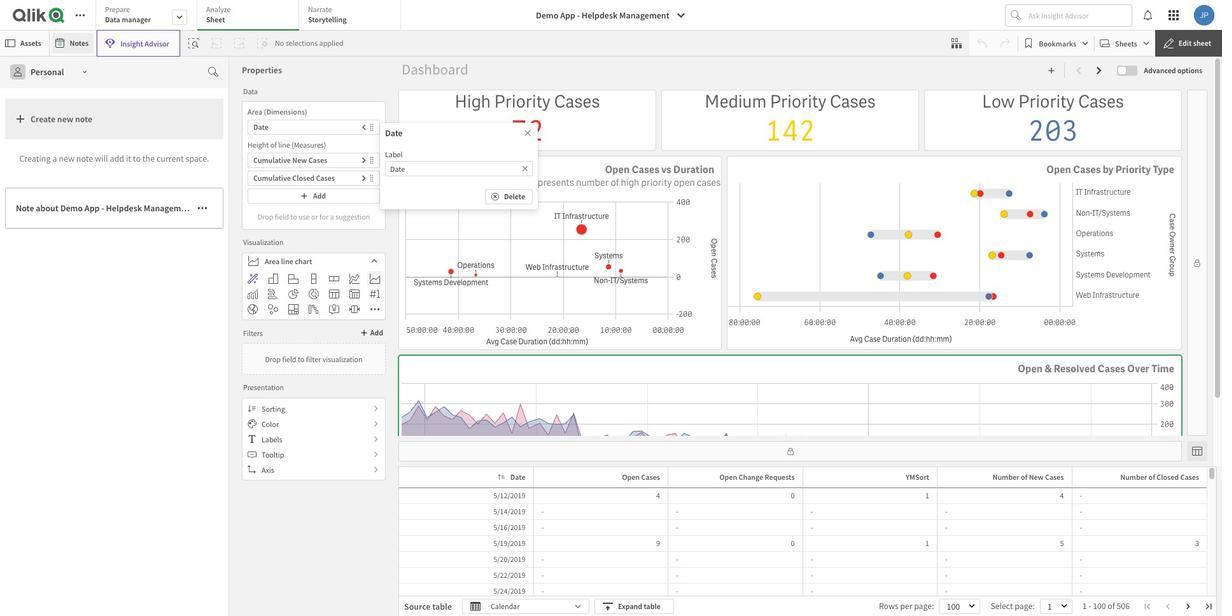 Task type: describe. For each thing, give the bounding box(es) containing it.
analyze sheet
[[206, 4, 231, 24]]

type
[[1153, 163, 1175, 177]]

203
[[1028, 113, 1079, 150]]

cumulative closed cases button
[[248, 171, 380, 186]]

demo inside button
[[536, 10, 559, 21]]

resolved
[[1054, 362, 1096, 376]]

new inside button
[[1029, 472, 1044, 482]]

16,
[[240, 202, 252, 214]]

1 page from the left
[[914, 601, 932, 612]]

height
[[248, 140, 269, 150]]

helpdesk inside "demo app - helpdesk management" button
[[582, 10, 618, 21]]

open cases
[[622, 472, 660, 482]]

data inside prepare data manager
[[105, 15, 120, 24]]

0 vertical spatial line
[[278, 140, 290, 150]]

cases inside low priority cases 203
[[1078, 90, 1124, 113]]

go to the last page image
[[1205, 603, 1213, 611]]

tab list containing prepare
[[95, 0, 406, 32]]

number for number of new cases
[[993, 472, 1020, 482]]

1 horizontal spatial data
[[243, 86, 258, 96]]

new inside button
[[57, 113, 73, 125]]

hide source table viewer image
[[1192, 446, 1203, 456]]

current
[[157, 153, 184, 164]]

1 horizontal spatial add
[[370, 328, 383, 337]]

click to unlock sheet layout image
[[787, 448, 794, 455]]

priority
[[641, 177, 672, 189]]

open cases by priority type
[[1047, 163, 1175, 177]]

5/16/2019
[[494, 523, 526, 532]]

it
[[126, 153, 131, 164]]

1 vertical spatial add button
[[358, 325, 386, 341]]

of for height of line (measures)
[[270, 140, 277, 150]]

0 horizontal spatial date
[[253, 122, 269, 132]]

*
[[475, 177, 479, 189]]

dashboard
[[402, 60, 468, 78]]

narrate
[[308, 4, 332, 14]]

visualization
[[243, 237, 284, 247]]

medium
[[705, 90, 767, 113]]

will
[[95, 153, 108, 164]]

priority for 142
[[770, 90, 827, 113]]

duration
[[674, 163, 714, 177]]

note
[[16, 202, 34, 214]]

waterfall chart image
[[309, 304, 319, 315]]

assets
[[20, 38, 41, 48]]

2 vertical spatial 1
[[1083, 601, 1087, 612]]

cumulative for cumulative new cases
[[253, 155, 291, 165]]

1 vertical spatial note
[[76, 153, 93, 164]]

dashboard button
[[399, 59, 472, 80]]

sheet
[[1194, 38, 1212, 48]]

cases inside button
[[309, 155, 327, 165]]

ymsort
[[906, 472, 930, 482]]

vertical combo chart image
[[248, 289, 258, 299]]

edit
[[1179, 38, 1192, 48]]

size
[[512, 177, 528, 189]]

cases
[[697, 177, 721, 189]]

open for cases
[[1018, 362, 1043, 376]]

management inside "demo app - helpdesk management" button
[[620, 10, 670, 21]]

1 4 from the left
[[656, 491, 660, 500]]

delete
[[504, 192, 525, 201]]

sheets
[[1115, 39, 1138, 48]]

area for area line chart
[[265, 256, 280, 266]]

142
[[765, 113, 816, 150]]

date inside showing 101 rows and 6 columns. use arrow keys to navigate in table cells and tab to move to pagination controls. for the full range of keyboard navigation, see the documentation. "element"
[[510, 472, 526, 482]]

number of new cases
[[993, 472, 1064, 482]]

nl insights image
[[329, 304, 339, 315]]

open change requests
[[720, 472, 795, 482]]

cumulative new cases button
[[248, 153, 380, 168]]

prepare data manager
[[105, 4, 151, 24]]

- inside button
[[577, 10, 580, 21]]

drop
[[265, 354, 281, 364]]

cumulative new cases
[[253, 155, 327, 165]]

next sheet: performance image
[[1095, 66, 1105, 76]]

box plot image
[[350, 304, 360, 315]]

autochart image
[[248, 274, 258, 284]]

color button
[[243, 416, 385, 432]]

options
[[1178, 66, 1203, 75]]

priority right by
[[1116, 163, 1151, 177]]

low
[[982, 90, 1015, 113]]

- inside button
[[101, 202, 104, 214]]

1 vertical spatial new
[[59, 153, 74, 164]]

presentation
[[243, 383, 284, 392]]

bookmarks button
[[1021, 33, 1092, 53]]

1 : from the left
[[932, 601, 934, 612]]

0 for 9
[[791, 539, 795, 548]]

0 for 4
[[791, 491, 795, 500]]

number for number of closed cases
[[1121, 472, 1147, 482]]

1 for 4
[[926, 491, 930, 500]]

area (dimensions)
[[248, 107, 307, 117]]

source
[[404, 601, 431, 612]]

closed inside showing 101 rows and 6 columns. use arrow keys to navigate in table cells and tab to move to pagination controls. for the full range of keyboard navigation, see the documentation. "element"
[[1157, 472, 1179, 482]]

0 vertical spatial to
[[133, 153, 141, 164]]

&
[[1045, 362, 1052, 376]]

selections tool image
[[952, 38, 962, 48]]

sheets button
[[1098, 33, 1153, 53]]

pie chart image
[[288, 289, 299, 299]]

line inside button
[[281, 256, 293, 266]]

of for number of closed cases
[[1149, 472, 1156, 482]]

sorting
[[262, 404, 285, 414]]

high priority cases 72
[[455, 90, 600, 150]]

space.
[[186, 153, 209, 164]]

cumulative closed cases
[[253, 173, 335, 183]]

tooltip button
[[243, 447, 385, 462]]

open for priority
[[1047, 163, 1071, 177]]

pivot table image
[[350, 289, 360, 299]]

app inside button
[[560, 10, 575, 21]]

advanced options
[[1144, 66, 1203, 75]]

source table
[[404, 601, 452, 612]]

demo app - helpdesk management
[[536, 10, 670, 21]]

notes
[[70, 38, 89, 48]]

prepare
[[105, 4, 130, 14]]

over
[[1128, 362, 1150, 376]]

1 - 100 of 506
[[1083, 601, 1130, 612]]

area for area (dimensions)
[[248, 107, 262, 117]]

creating
[[19, 153, 51, 164]]

donut chart image
[[309, 289, 319, 299]]

visualization
[[323, 354, 363, 364]]

app inside button
[[85, 202, 100, 214]]

ymsort button
[[889, 470, 935, 485]]

72
[[511, 113, 544, 150]]

cases inside high priority cases 72
[[554, 90, 600, 113]]

advanced
[[1144, 66, 1176, 75]]

labels
[[262, 435, 282, 444]]

rows per page :
[[879, 601, 934, 612]]

helpdesk inside "note about demo app - helpdesk management (november 16, 2023)" button
[[106, 202, 142, 214]]

0 vertical spatial add button
[[248, 188, 380, 204]]

low priority cases 203
[[982, 90, 1124, 150]]

cumulative for cumulative closed cases
[[253, 173, 291, 183]]

personal
[[31, 66, 64, 78]]



Task type: locate. For each thing, give the bounding box(es) containing it.
data down properties
[[243, 86, 258, 96]]

2 : from the left
[[1033, 601, 1035, 612]]

color
[[262, 419, 279, 429]]

by
[[1103, 163, 1114, 177]]

1 horizontal spatial date
[[385, 127, 403, 139]]

1 vertical spatial management
[[144, 202, 194, 214]]

add button down the cumulative closed cases button
[[248, 188, 380, 204]]

: right select
[[1033, 601, 1035, 612]]

area inside area line chart button
[[265, 256, 280, 266]]

priority inside high priority cases 72
[[494, 90, 551, 113]]

select page :
[[991, 601, 1035, 612]]

0 horizontal spatial table
[[432, 601, 452, 612]]

management inside "note about demo app - helpdesk management (november 16, 2023)" button
[[144, 202, 194, 214]]

1 horizontal spatial 4
[[1060, 491, 1064, 500]]

high
[[455, 90, 491, 113]]

0 vertical spatial closed
[[292, 173, 315, 183]]

1 horizontal spatial page
[[1015, 601, 1033, 612]]

1 horizontal spatial helpdesk
[[582, 10, 618, 21]]

table
[[432, 601, 452, 612], [644, 602, 661, 611]]

table right expand in the bottom right of the page
[[644, 602, 661, 611]]

area line chart button
[[243, 253, 385, 269]]

data down "prepare"
[[105, 15, 120, 24]]

0 horizontal spatial demo
[[60, 202, 83, 214]]

line left chart
[[281, 256, 293, 266]]

priority right medium
[[770, 90, 827, 113]]

1 vertical spatial area
[[265, 256, 280, 266]]

0 horizontal spatial app
[[85, 202, 100, 214]]

line up cumulative new cases
[[278, 140, 290, 150]]

5/12/2019
[[494, 491, 526, 500]]

select
[[991, 601, 1013, 612]]

4 down open cases
[[656, 491, 660, 500]]

2 page from the left
[[1015, 601, 1033, 612]]

notes button
[[52, 33, 94, 53]]

create new sheet image
[[1048, 67, 1056, 74]]

0 vertical spatial cumulative
[[253, 155, 291, 165]]

a
[[52, 153, 57, 164]]

create new note
[[31, 113, 92, 125]]

management
[[620, 10, 670, 21], [144, 202, 194, 214]]

narrate storytelling
[[308, 4, 347, 24]]

0 horizontal spatial add
[[313, 191, 326, 201]]

priority
[[494, 90, 551, 113], [770, 90, 827, 113], [1019, 90, 1075, 113], [1116, 163, 1151, 177]]

cases
[[554, 90, 600, 113], [830, 90, 876, 113], [1078, 90, 1124, 113], [309, 155, 327, 165], [632, 163, 659, 177], [1073, 163, 1101, 177], [316, 173, 335, 183], [1098, 362, 1126, 376], [641, 472, 660, 482], [1045, 472, 1064, 482], [1181, 472, 1199, 482]]

priority for 72
[[494, 90, 551, 113]]

bookmarks
[[1039, 39, 1077, 48]]

1 horizontal spatial date button
[[494, 470, 531, 485]]

date up the 5/12/2019
[[510, 472, 526, 482]]

close image
[[523, 129, 532, 138]]

0 vertical spatial 0
[[791, 491, 795, 500]]

app
[[560, 10, 575, 21], [85, 202, 100, 214]]

line chart image
[[350, 274, 360, 284]]

showing 101 rows and 6 columns. use arrow keys to navigate in table cells and tab to move to pagination controls. for the full range of keyboard navigation, see the documentation. element
[[399, 467, 1207, 616]]

go to the previous page image
[[1164, 603, 1172, 611]]

add button
[[248, 188, 380, 204], [358, 325, 386, 341]]

application containing 72
[[0, 0, 1222, 616]]

sheet
[[206, 15, 225, 24]]

1 vertical spatial add
[[370, 328, 383, 337]]

0
[[791, 491, 795, 500], [791, 539, 795, 548]]

new inside button
[[292, 155, 307, 165]]

vs
[[662, 163, 672, 177]]

scatter plot image
[[268, 304, 278, 315]]

personal button
[[5, 62, 95, 82]]

1 number from the left
[[993, 472, 1020, 482]]

1 vertical spatial date button
[[494, 470, 531, 485]]

0 horizontal spatial management
[[144, 202, 194, 214]]

of inside open cases vs duration * bubble size represents number of high priority open cases
[[611, 177, 619, 189]]

0 vertical spatial 1
[[926, 491, 930, 500]]

table inside button
[[644, 602, 661, 611]]

chart
[[295, 256, 312, 266]]

1 horizontal spatial demo
[[536, 10, 559, 21]]

more image
[[370, 304, 380, 315]]

area line chart
[[265, 256, 312, 266]]

1 for 5
[[926, 539, 930, 548]]

0 vertical spatial app
[[560, 10, 575, 21]]

1 horizontal spatial to
[[298, 354, 305, 364]]

treemap image
[[288, 304, 299, 315]]

0 vertical spatial helpdesk
[[582, 10, 618, 21]]

creating a new note will add it to the current space.
[[19, 153, 209, 164]]

add
[[313, 191, 326, 201], [370, 328, 383, 337]]

1 horizontal spatial new
[[1029, 472, 1044, 482]]

0 horizontal spatial date button
[[248, 120, 380, 135]]

0 horizontal spatial closed
[[292, 173, 315, 183]]

high
[[621, 177, 639, 189]]

0 vertical spatial management
[[620, 10, 670, 21]]

expand table button
[[595, 599, 674, 614]]

horizontal grouped bar chart image
[[288, 274, 299, 284]]

2 cumulative from the top
[[253, 173, 291, 183]]

page right per
[[914, 601, 932, 612]]

to right it
[[133, 153, 141, 164]]

5
[[1060, 539, 1064, 548]]

about
[[36, 202, 59, 214]]

priority for 203
[[1019, 90, 1075, 113]]

priority inside low priority cases 203
[[1019, 90, 1075, 113]]

2023)
[[254, 202, 275, 214]]

no selections applied
[[275, 38, 344, 48]]

0 vertical spatial demo
[[536, 10, 559, 21]]

open for duration
[[605, 163, 630, 177]]

table right source
[[432, 601, 452, 612]]

number of closed cases button
[[1104, 470, 1205, 485]]

of for number of new cases
[[1021, 472, 1028, 482]]

(november
[[196, 202, 238, 214]]

1 vertical spatial line
[[281, 256, 293, 266]]

area left "(dimensions)"
[[248, 107, 262, 117]]

1 horizontal spatial table
[[644, 602, 661, 611]]

1 vertical spatial new
[[1029, 472, 1044, 482]]

drop field to filter visualization
[[265, 354, 363, 364]]

1 vertical spatial demo
[[60, 202, 83, 214]]

100
[[1093, 601, 1106, 612]]

add down the cumulative closed cases button
[[313, 191, 326, 201]]

date up height
[[253, 122, 269, 132]]

date up label
[[385, 127, 403, 139]]

to right field
[[298, 354, 305, 364]]

note inside button
[[75, 113, 92, 125]]

area line chart image
[[370, 274, 380, 284]]

table for expand table
[[644, 602, 661, 611]]

0 vertical spatial note
[[75, 113, 92, 125]]

0 vertical spatial new
[[57, 113, 73, 125]]

5/20/2019
[[494, 555, 526, 564]]

1 horizontal spatial closed
[[1157, 472, 1179, 482]]

click to unlock sheet layout image
[[1194, 259, 1201, 267]]

1 cumulative from the top
[[253, 155, 291, 165]]

1 horizontal spatial area
[[265, 256, 280, 266]]

height of line (measures)
[[248, 140, 326, 150]]

go to the next page image
[[1185, 603, 1192, 611]]

number of closed cases
[[1121, 472, 1199, 482]]

selections
[[286, 38, 318, 48]]

0 horizontal spatial helpdesk
[[106, 202, 142, 214]]

Label text field
[[385, 163, 518, 174]]

search notes image
[[208, 67, 218, 77]]

1 vertical spatial closed
[[1157, 472, 1179, 482]]

field
[[282, 354, 296, 364]]

priority up the close icon
[[494, 90, 551, 113]]

note right the create
[[75, 113, 92, 125]]

2 number from the left
[[1121, 472, 1147, 482]]

assets button
[[3, 33, 46, 53]]

date button up the 5/12/2019
[[494, 470, 531, 485]]

new right a
[[59, 153, 74, 164]]

Ask Insight Advisor text field
[[1026, 5, 1132, 26]]

add
[[110, 153, 124, 164]]

: right per
[[932, 601, 934, 612]]

storytelling
[[308, 15, 347, 24]]

2 0 from the top
[[791, 539, 795, 548]]

0 vertical spatial add
[[313, 191, 326, 201]]

open change requests button
[[703, 470, 800, 485]]

0 vertical spatial data
[[105, 15, 120, 24]]

number of new cases button
[[976, 470, 1069, 485]]

5/24/2019
[[494, 586, 526, 596]]

2 4 from the left
[[1060, 491, 1064, 500]]

cumulative
[[253, 155, 291, 165], [253, 173, 291, 183]]

manager
[[122, 15, 151, 24]]

axis
[[262, 465, 274, 475]]

506
[[1117, 601, 1130, 612]]

1 0 from the top
[[791, 491, 795, 500]]

open
[[605, 163, 630, 177], [1047, 163, 1071, 177], [1018, 362, 1043, 376], [622, 472, 640, 482], [720, 472, 737, 482]]

(dimensions)
[[264, 107, 307, 117]]

area up vertical grouped bar chart image
[[265, 256, 280, 266]]

horizontal combo chart image
[[268, 289, 278, 299]]

0 horizontal spatial 4
[[656, 491, 660, 500]]

1
[[926, 491, 930, 500], [926, 539, 930, 548], [1083, 601, 1087, 612]]

2 horizontal spatial date
[[510, 472, 526, 482]]

1 vertical spatial 1
[[926, 539, 930, 548]]

page
[[914, 601, 932, 612], [1015, 601, 1033, 612]]

1 horizontal spatial number
[[1121, 472, 1147, 482]]

demo inside button
[[60, 202, 83, 214]]

edit sheet
[[1179, 38, 1212, 48]]

cumulative inside cumulative new cases button
[[253, 155, 291, 165]]

horizontal stacked bar chart image
[[329, 274, 339, 284]]

open
[[674, 177, 695, 189]]

new right the create
[[57, 113, 73, 125]]

1 vertical spatial 0
[[791, 539, 795, 548]]

cases inside medium priority cases 142
[[830, 90, 876, 113]]

open cases vs duration * bubble size represents number of high priority open cases
[[475, 163, 721, 189]]

cumulative inside button
[[253, 173, 291, 183]]

sorting button
[[243, 401, 385, 416]]

create new note button
[[5, 99, 223, 139]]

0 vertical spatial area
[[248, 107, 262, 117]]

table image
[[329, 289, 339, 299]]

labels button
[[243, 432, 385, 447]]

analyze
[[206, 4, 231, 14]]

medium priority cases 142
[[705, 90, 876, 150]]

0 horizontal spatial :
[[932, 601, 934, 612]]

vertical stacked bar chart image
[[309, 274, 319, 284]]

0 horizontal spatial data
[[105, 15, 120, 24]]

go to the first page image
[[1144, 603, 1152, 611]]

map image
[[248, 304, 258, 315]]

expand
[[618, 602, 642, 611]]

applied
[[319, 38, 344, 48]]

1 horizontal spatial :
[[1033, 601, 1035, 612]]

0 vertical spatial new
[[292, 155, 307, 165]]

table for source table
[[432, 601, 452, 612]]

vertical grouped bar chart image
[[268, 274, 278, 284]]

0 horizontal spatial number
[[993, 472, 1020, 482]]

9
[[656, 539, 660, 548]]

label
[[385, 150, 403, 159]]

4 down number of new cases
[[1060, 491, 1064, 500]]

date
[[253, 122, 269, 132], [385, 127, 403, 139], [510, 472, 526, 482]]

open inside open cases vs duration * bubble size represents number of high priority open cases
[[605, 163, 630, 177]]

1 vertical spatial data
[[243, 86, 258, 96]]

cumulative down cumulative new cases
[[253, 173, 291, 183]]

0 horizontal spatial to
[[133, 153, 141, 164]]

0 horizontal spatial area
[[248, 107, 262, 117]]

cumulative down height
[[253, 155, 291, 165]]

1 vertical spatial cumulative
[[253, 173, 291, 183]]

1 vertical spatial helpdesk
[[106, 202, 142, 214]]

page right select
[[1015, 601, 1033, 612]]

1 horizontal spatial app
[[560, 10, 575, 21]]

note left will
[[76, 153, 93, 164]]

-
[[577, 10, 580, 21], [101, 202, 104, 214], [1080, 491, 1082, 500], [541, 507, 544, 516], [676, 507, 679, 516], [811, 507, 813, 516], [945, 507, 948, 516], [1080, 507, 1082, 516], [541, 523, 544, 532], [676, 523, 679, 532], [811, 523, 813, 532], [945, 523, 948, 532], [1080, 523, 1082, 532], [541, 555, 544, 564], [676, 555, 679, 564], [811, 555, 813, 564], [945, 555, 948, 564], [1080, 555, 1082, 564], [541, 570, 544, 580], [676, 570, 679, 580], [811, 570, 813, 580], [945, 570, 948, 580], [1080, 570, 1082, 580], [541, 586, 544, 596], [676, 586, 679, 596], [811, 586, 813, 596], [945, 586, 948, 596], [1080, 586, 1082, 596], [1089, 601, 1092, 612]]

rows
[[879, 601, 899, 612]]

kpi image
[[370, 289, 380, 299]]

priority down create new sheet image
[[1019, 90, 1075, 113]]

demo app - helpdesk management button
[[528, 5, 694, 25]]

tab list
[[95, 0, 406, 32]]

date button up "(measures)"
[[248, 120, 380, 135]]

time
[[1152, 362, 1175, 376]]

add button down more 'image'
[[358, 325, 386, 341]]

data
[[105, 15, 120, 24], [243, 86, 258, 96]]

bubble
[[481, 177, 510, 189]]

1 vertical spatial app
[[85, 202, 100, 214]]

cases inside open cases vs duration * bubble size represents number of high priority open cases
[[632, 163, 659, 177]]

0 vertical spatial date button
[[248, 120, 380, 135]]

5/19/2019
[[494, 539, 526, 548]]

1 vertical spatial to
[[298, 354, 305, 364]]

1 horizontal spatial management
[[620, 10, 670, 21]]

0 horizontal spatial new
[[292, 155, 307, 165]]

priority inside medium priority cases 142
[[770, 90, 827, 113]]

0 horizontal spatial page
[[914, 601, 932, 612]]

add down more 'image'
[[370, 328, 383, 337]]

application
[[0, 0, 1222, 616]]



Task type: vqa. For each thing, say whether or not it's contained in the screenshot.
"of" inside Open Cases Vs Duration * Bubble Size Represents Number Of High Priority Open Cases
yes



